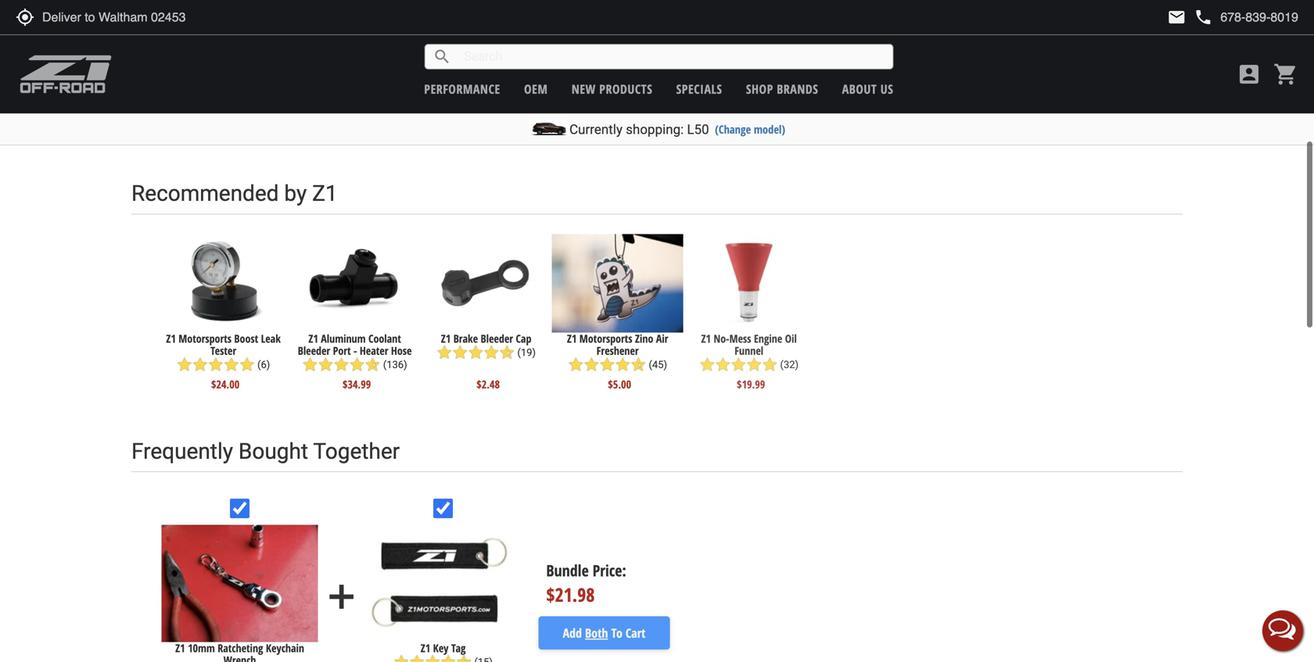 Task type: locate. For each thing, give the bounding box(es) containing it.
-
[[354, 344, 357, 359]]

(19)
[[518, 347, 536, 359]]

both
[[586, 625, 608, 642]]

(change model) link
[[715, 122, 786, 137]]

currently
[[570, 122, 623, 137]]

z1 left 10mm
[[175, 641, 185, 656]]

about
[[1183, 35, 1209, 50], [843, 81, 878, 97]]

star_half
[[500, 345, 515, 361], [365, 357, 381, 373], [631, 357, 647, 373]]

motorsports
[[179, 332, 232, 346], [580, 332, 633, 346]]

bleeder
[[481, 332, 513, 346], [298, 344, 330, 359]]

(change
[[715, 122, 752, 137]]

about us link
[[843, 81, 894, 97]]

performance link
[[424, 81, 501, 97]]

z1 inside z1 motorsports boost leak tester star star star star star (6) $24.00
[[166, 332, 176, 346]]

mail phone
[[1168, 8, 1214, 27]]

account_box link
[[1234, 62, 1266, 87]]

bleeder inside z1 brake bleeder cap star star star star star_half (19)
[[481, 332, 513, 346]]

star_half left (45) on the bottom of page
[[631, 357, 647, 373]]

0 horizontal spatial about
[[843, 81, 878, 97]]

currently shopping: l50 (change model)
[[570, 122, 786, 137]]

add
[[563, 625, 582, 642]]

no-
[[714, 332, 730, 346]]

z1 for wrench
[[175, 641, 185, 656]]

$21.98
[[547, 583, 595, 608]]

add both to cart
[[563, 625, 646, 642]]

$34.99
[[343, 377, 371, 392]]

engine
[[754, 332, 783, 346]]

z1 left "freshener"
[[567, 332, 577, 346]]

bleeder left cap
[[481, 332, 513, 346]]

product
[[1231, 35, 1264, 50]]

motorsports left zino
[[580, 332, 633, 346]]

bleeder left port
[[298, 344, 330, 359]]

star_half inside z1 motorsports zino air freshener star star star star star_half (45) $5.00
[[631, 357, 647, 373]]

cap
[[516, 332, 532, 346]]

1 horizontal spatial motorsports
[[580, 332, 633, 346]]

motorsports left boost
[[179, 332, 232, 346]]

z1
[[312, 181, 338, 207], [166, 332, 176, 346], [309, 332, 318, 346], [441, 332, 451, 346], [567, 332, 577, 346], [702, 332, 711, 346], [175, 641, 185, 656], [421, 641, 431, 656]]

(32)
[[781, 359, 799, 371]]

z1 10mm ratcheting keychain wrench
[[175, 641, 304, 663]]

z1 inside the z1 10mm ratcheting keychain wrench
[[175, 641, 185, 656]]

z1 inside z1 aluminum coolant bleeder port - heater hose star star star star star_half (136) $34.99
[[309, 332, 318, 346]]

recommended
[[131, 181, 279, 207]]

z1 left brake
[[441, 332, 451, 346]]

1 motorsports from the left
[[179, 332, 232, 346]]

10mm
[[188, 641, 215, 656]]

specials
[[677, 81, 723, 97]]

Search search field
[[452, 45, 893, 69]]

star_half inside z1 brake bleeder cap star star star star star_half (19)
[[500, 345, 515, 361]]

z1 inside z1 motorsports zino air freshener star star star star star_half (45) $5.00
[[567, 332, 577, 346]]

z1 inside z1 brake bleeder cap star star star star star_half (19)
[[441, 332, 451, 346]]

z1 left aluminum
[[309, 332, 318, 346]]

$24.00
[[211, 377, 240, 392]]

z1 aluminum coolant bleeder port - heater hose star star star star star_half (136) $34.99
[[298, 332, 412, 392]]

l50
[[688, 122, 710, 137]]

tag
[[452, 641, 466, 656]]

(6)
[[258, 359, 270, 371]]

0 horizontal spatial bleeder
[[298, 344, 330, 359]]

star_half left (19)
[[500, 345, 515, 361]]

my_location
[[16, 8, 34, 27]]

new products link
[[572, 81, 653, 97]]

performance
[[424, 81, 501, 97]]

$19.99
[[737, 377, 766, 392]]

1 horizontal spatial star_half
[[500, 345, 515, 361]]

motorsports inside z1 motorsports boost leak tester star star star star star (6) $24.00
[[179, 332, 232, 346]]

0 horizontal spatial motorsports
[[179, 332, 232, 346]]

1 horizontal spatial bleeder
[[481, 332, 513, 346]]

this
[[1211, 35, 1228, 50]]

z1 motorsports boost leak tester star star star star star (6) $24.00
[[166, 332, 281, 392]]

star_half left (136)
[[365, 357, 381, 373]]

z1 left tester
[[166, 332, 176, 346]]

about left this on the right
[[1183, 35, 1209, 50]]

zino
[[635, 332, 654, 346]]

z1 key tag
[[421, 641, 466, 656]]

1 horizontal spatial about
[[1183, 35, 1209, 50]]

key
[[433, 641, 449, 656]]

1 vertical spatial about
[[843, 81, 878, 97]]

motorsports inside z1 motorsports zino air freshener star star star star star_half (45) $5.00
[[580, 332, 633, 346]]

2 horizontal spatial star_half
[[631, 357, 647, 373]]

2 motorsports from the left
[[580, 332, 633, 346]]

search
[[433, 47, 452, 66]]

None checkbox
[[230, 499, 250, 519], [434, 499, 453, 519], [230, 499, 250, 519], [434, 499, 453, 519]]

$2.48
[[477, 377, 500, 392]]

aluminum
[[321, 332, 366, 346]]

oem link
[[524, 81, 548, 97]]

about left us
[[843, 81, 878, 97]]

products
[[600, 81, 653, 97]]

port
[[333, 344, 351, 359]]

z1 inside "z1 no-mess engine oil funnel star star star star star (32) $19.99"
[[702, 332, 711, 346]]

oil
[[786, 332, 797, 346]]

mail
[[1168, 8, 1187, 27]]

z1 right by on the top
[[312, 181, 338, 207]]

0 horizontal spatial star_half
[[365, 357, 381, 373]]

star
[[437, 345, 453, 361], [453, 345, 468, 361], [468, 345, 484, 361], [484, 345, 500, 361], [177, 357, 192, 373], [192, 357, 208, 373], [208, 357, 224, 373], [224, 357, 239, 373], [239, 357, 255, 373], [303, 357, 318, 373], [318, 357, 334, 373], [334, 357, 350, 373], [350, 357, 365, 373], [568, 357, 584, 373], [584, 357, 600, 373], [600, 357, 615, 373], [615, 357, 631, 373], [700, 357, 716, 373], [716, 357, 731, 373], [731, 357, 747, 373], [747, 357, 763, 373], [763, 357, 778, 373]]

0 vertical spatial about
[[1183, 35, 1209, 50]]

recommended by z1
[[131, 181, 338, 207]]

z1 left "key"
[[421, 641, 431, 656]]

z1 for port
[[309, 332, 318, 346]]

z1 for star
[[441, 332, 451, 346]]

(45)
[[649, 359, 668, 371]]

z1 left no-
[[702, 332, 711, 346]]



Task type: vqa. For each thing, say whether or not it's contained in the screenshot.


Task type: describe. For each thing, give the bounding box(es) containing it.
new
[[572, 81, 596, 97]]

phone link
[[1195, 8, 1299, 27]]

by
[[284, 181, 307, 207]]

add
[[322, 578, 361, 617]]

price:
[[593, 560, 627, 582]]

us
[[881, 81, 894, 97]]

new products
[[572, 81, 653, 97]]

heater
[[360, 344, 389, 359]]

ask
[[1115, 35, 1130, 50]]

bleeder inside z1 aluminum coolant bleeder port - heater hose star star star star star_half (136) $34.99
[[298, 344, 330, 359]]

motorsports for star
[[179, 332, 232, 346]]

wrench
[[224, 653, 256, 663]]

coolant
[[369, 332, 401, 346]]

keychain
[[266, 641, 304, 656]]

z1 for tester
[[166, 332, 176, 346]]

air
[[657, 332, 669, 346]]

together
[[313, 439, 400, 465]]

mail link
[[1168, 8, 1187, 27]]

mess
[[730, 332, 752, 346]]

frequently bought together
[[131, 439, 400, 465]]

shopping:
[[626, 122, 684, 137]]

star_half inside z1 aluminum coolant bleeder port - heater hose star star star star star_half (136) $34.99
[[365, 357, 381, 373]]

question_answer
[[1093, 33, 1111, 52]]

about us
[[843, 81, 894, 97]]

question
[[1142, 35, 1180, 50]]

z1 motorsports logo image
[[20, 55, 112, 94]]

to
[[612, 625, 623, 642]]

a
[[1133, 35, 1139, 50]]

question_answer ask a question about this product
[[1093, 33, 1264, 52]]

shop
[[747, 81, 774, 97]]

z1 brake bleeder cap star star star star star_half (19)
[[437, 332, 536, 361]]

motorsports for star_half
[[580, 332, 633, 346]]

z1 motorsports zino air freshener star star star star star_half (45) $5.00
[[567, 332, 669, 392]]

z1 for freshener
[[567, 332, 577, 346]]

account_box
[[1237, 62, 1263, 87]]

hose
[[391, 344, 412, 359]]

bought
[[239, 439, 308, 465]]

frequently
[[131, 439, 233, 465]]

z1 for oil
[[702, 332, 711, 346]]

(136)
[[383, 359, 408, 371]]

phone
[[1195, 8, 1214, 27]]

cart
[[626, 625, 646, 642]]

shopping_cart
[[1274, 62, 1299, 87]]

funnel
[[735, 344, 764, 359]]

boost
[[234, 332, 258, 346]]

model)
[[754, 122, 786, 137]]

brake
[[454, 332, 478, 346]]

shop brands
[[747, 81, 819, 97]]

about inside question_answer ask a question about this product
[[1183, 35, 1209, 50]]

specials link
[[677, 81, 723, 97]]

$5.00
[[608, 377, 632, 392]]

brands
[[777, 81, 819, 97]]

shopping_cart link
[[1270, 62, 1299, 87]]

oem
[[524, 81, 548, 97]]

bundle price: $21.98
[[547, 560, 627, 608]]

leak
[[261, 332, 281, 346]]

z1 no-mess engine oil funnel star star star star star (32) $19.99
[[700, 332, 799, 392]]

freshener
[[597, 344, 639, 359]]

shop brands link
[[747, 81, 819, 97]]

tester
[[211, 344, 236, 359]]

bundle
[[547, 560, 589, 582]]

ratcheting
[[218, 641, 263, 656]]



